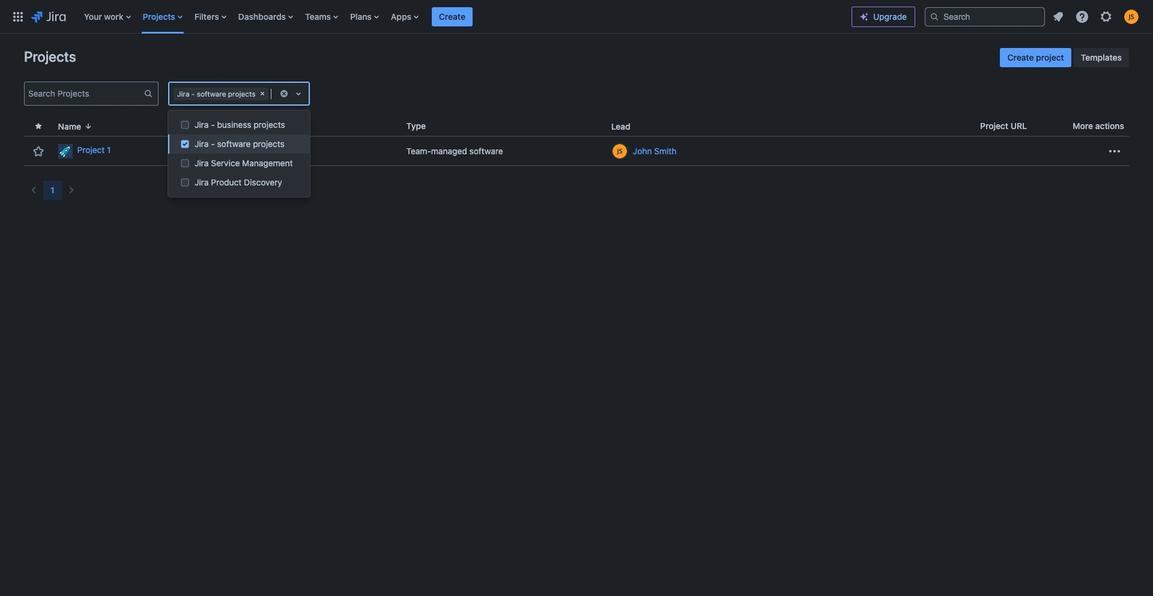 Task type: vqa. For each thing, say whether or not it's contained in the screenshot.
Primary element
yes



Task type: describe. For each thing, give the bounding box(es) containing it.
clear image
[[279, 89, 289, 99]]

Search Projects text field
[[25, 85, 144, 102]]

appswitcher icon image
[[11, 9, 25, 24]]

previous image
[[26, 183, 41, 198]]

1 horizontal spatial list
[[1048, 6, 1146, 27]]

primary element
[[7, 0, 852, 33]]

settings image
[[1099, 9, 1114, 24]]

clear image
[[258, 89, 268, 99]]

next image
[[64, 183, 78, 198]]

open image
[[291, 86, 306, 101]]

notifications image
[[1051, 9, 1066, 24]]

0 horizontal spatial list
[[78, 0, 852, 33]]



Task type: locate. For each thing, give the bounding box(es) containing it.
list
[[78, 0, 852, 33], [1048, 6, 1146, 27]]

group
[[1000, 48, 1129, 67]]

star project 1 image
[[31, 144, 46, 158]]

more actions for project 1 image
[[1108, 144, 1122, 158]]

your profile and settings image
[[1124, 9, 1139, 24]]

list item
[[432, 0, 473, 33]]

search image
[[930, 12, 939, 21]]

None search field
[[925, 7, 1045, 26]]

Search field
[[925, 7, 1045, 26]]

jira image
[[31, 9, 66, 24], [31, 9, 66, 24]]

banner
[[0, 0, 1153, 34]]

help image
[[1075, 9, 1090, 24]]

Filter by product text field
[[271, 88, 273, 100]]

starred image
[[34, 121, 43, 131]]



